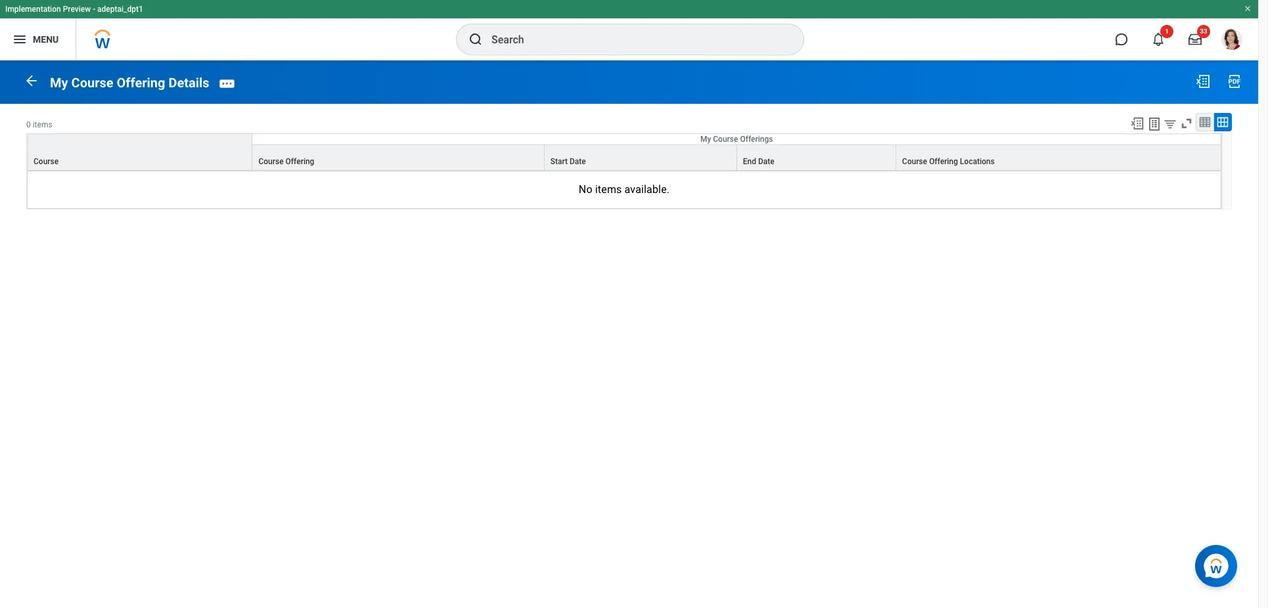 Task type: describe. For each thing, give the bounding box(es) containing it.
end date
[[743, 157, 775, 166]]

offering for course offering locations
[[930, 157, 959, 166]]

course offering button
[[253, 145, 544, 170]]

menu banner
[[0, 0, 1259, 60]]

locations
[[961, 157, 995, 166]]

my for my course offering details
[[50, 75, 68, 91]]

no items available.
[[579, 183, 670, 196]]

justify image
[[12, 32, 28, 47]]

33
[[1201, 28, 1208, 35]]

my for my course offerings
[[701, 135, 712, 144]]

course offering locations
[[903, 157, 995, 166]]

available.
[[625, 183, 670, 196]]

row containing course offering
[[27, 145, 1222, 171]]

0 items
[[26, 120, 52, 129]]

table image
[[1199, 116, 1212, 129]]

start date button
[[545, 145, 737, 170]]

1 button
[[1145, 25, 1174, 54]]

notifications large image
[[1152, 33, 1166, 46]]

offering for course offering
[[286, 157, 315, 166]]

my course offerings button
[[253, 134, 1222, 145]]

export to excel image for the view printable version (pdf) icon
[[1196, 74, 1212, 89]]

expand table image
[[1217, 116, 1230, 129]]

offerings
[[741, 135, 773, 144]]

my course offering details link
[[50, 75, 209, 91]]

close environment banner image
[[1245, 5, 1252, 12]]

menu
[[33, 34, 59, 44]]

end
[[743, 157, 757, 166]]

toolbar inside "my course offering details" main content
[[1125, 113, 1233, 133]]

end date button
[[737, 145, 896, 170]]

preview
[[63, 5, 91, 14]]

items for no
[[596, 183, 622, 196]]

export to excel image for export to worksheets icon
[[1131, 116, 1145, 131]]

fullscreen image
[[1180, 116, 1195, 131]]

0 horizontal spatial offering
[[117, 75, 165, 91]]

start date
[[551, 157, 586, 166]]

date for end date
[[759, 157, 775, 166]]

-
[[93, 5, 95, 14]]

my course offering details main content
[[0, 60, 1259, 221]]

start
[[551, 157, 568, 166]]



Task type: vqa. For each thing, say whether or not it's contained in the screenshot.
offerings
yes



Task type: locate. For each thing, give the bounding box(es) containing it.
export to excel image left the view printable version (pdf) icon
[[1196, 74, 1212, 89]]

1 row from the top
[[27, 133, 1222, 171]]

0 horizontal spatial export to excel image
[[1131, 116, 1145, 131]]

1 vertical spatial items
[[596, 183, 622, 196]]

items right no
[[596, 183, 622, 196]]

Search Workday  search field
[[492, 25, 777, 54]]

adeptai_dpt1
[[97, 5, 143, 14]]

course for course offering
[[259, 157, 284, 166]]

course for course
[[34, 157, 59, 166]]

my right previous page image
[[50, 75, 68, 91]]

row
[[27, 133, 1222, 171], [27, 145, 1222, 171]]

my
[[50, 75, 68, 91], [701, 135, 712, 144]]

items right 0 at top
[[33, 120, 52, 129]]

date
[[570, 157, 586, 166], [759, 157, 775, 166]]

course for course offering locations
[[903, 157, 928, 166]]

items for 0
[[33, 120, 52, 129]]

offering inside popup button
[[286, 157, 315, 166]]

1 horizontal spatial items
[[596, 183, 622, 196]]

inbox large image
[[1189, 33, 1202, 46]]

details
[[169, 75, 209, 91]]

row containing my course offerings
[[27, 133, 1222, 171]]

date inside 'popup button'
[[759, 157, 775, 166]]

my course offering details
[[50, 75, 209, 91]]

0 vertical spatial items
[[33, 120, 52, 129]]

implementation
[[5, 5, 61, 14]]

2 row from the top
[[27, 145, 1222, 171]]

course
[[71, 75, 113, 91], [713, 135, 739, 144], [34, 157, 59, 166], [259, 157, 284, 166], [903, 157, 928, 166]]

2 date from the left
[[759, 157, 775, 166]]

toolbar
[[1125, 113, 1233, 133]]

profile logan mcneil image
[[1222, 29, 1243, 53]]

search image
[[468, 32, 484, 47]]

course offering locations button
[[897, 145, 1222, 170]]

1 horizontal spatial date
[[759, 157, 775, 166]]

1 vertical spatial my
[[701, 135, 712, 144]]

1 horizontal spatial export to excel image
[[1196, 74, 1212, 89]]

1 vertical spatial export to excel image
[[1131, 116, 1145, 131]]

33 button
[[1181, 25, 1211, 54]]

my left offerings
[[701, 135, 712, 144]]

0
[[26, 120, 31, 129]]

0 vertical spatial my
[[50, 75, 68, 91]]

0 horizontal spatial my
[[50, 75, 68, 91]]

no
[[579, 183, 593, 196]]

offering inside popup button
[[930, 157, 959, 166]]

view printable version (pdf) image
[[1227, 74, 1243, 89]]

course offering
[[259, 157, 315, 166]]

1 date from the left
[[570, 157, 586, 166]]

items
[[33, 120, 52, 129], [596, 183, 622, 196]]

0 horizontal spatial date
[[570, 157, 586, 166]]

1 horizontal spatial offering
[[286, 157, 315, 166]]

select to filter grid data image
[[1164, 117, 1178, 131]]

1 horizontal spatial my
[[701, 135, 712, 144]]

my course offerings
[[701, 135, 773, 144]]

export to excel image left export to worksheets icon
[[1131, 116, 1145, 131]]

1
[[1166, 28, 1170, 35]]

implementation preview -   adeptai_dpt1
[[5, 5, 143, 14]]

date right start
[[570, 157, 586, 166]]

course button
[[28, 134, 252, 170]]

2 horizontal spatial offering
[[930, 157, 959, 166]]

0 vertical spatial export to excel image
[[1196, 74, 1212, 89]]

date right end
[[759, 157, 775, 166]]

my inside popup button
[[701, 135, 712, 144]]

previous page image
[[24, 73, 39, 89]]

0 horizontal spatial items
[[33, 120, 52, 129]]

offering
[[117, 75, 165, 91], [286, 157, 315, 166], [930, 157, 959, 166]]

export to worksheets image
[[1147, 116, 1163, 132]]

export to excel image
[[1196, 74, 1212, 89], [1131, 116, 1145, 131]]

menu button
[[0, 18, 76, 60]]

date for start date
[[570, 157, 586, 166]]

date inside popup button
[[570, 157, 586, 166]]



